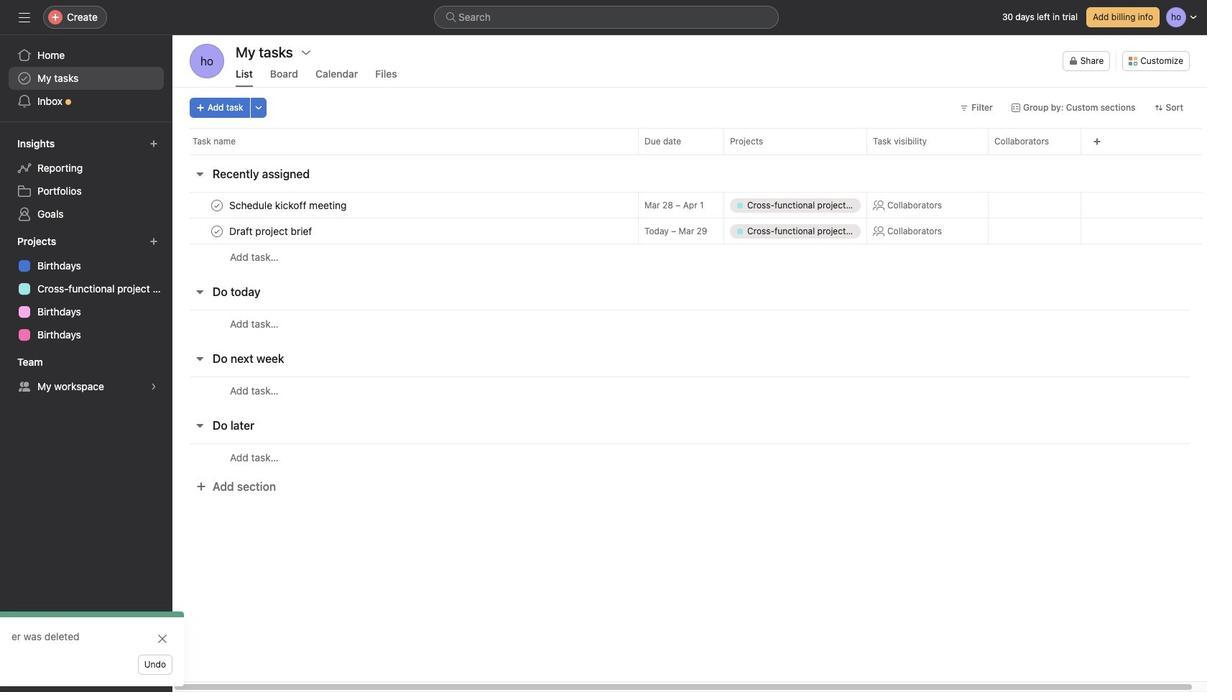 Task type: locate. For each thing, give the bounding box(es) containing it.
view profile settings image
[[190, 44, 224, 78]]

1 vertical spatial collapse task list for this group image
[[194, 353, 206, 364]]

mark complete checkbox inside schedule kickoff meeting 'cell'
[[208, 197, 226, 214]]

1 vertical spatial mark complete checkbox
[[208, 222, 226, 240]]

projects element
[[0, 229, 172, 349]]

row
[[172, 128, 1207, 155], [190, 154, 1202, 155], [172, 192, 1207, 218], [172, 218, 1207, 244], [172, 244, 1207, 270], [172, 310, 1207, 337], [172, 377, 1207, 404], [172, 443, 1207, 471]]

1 collapse task list for this group image from the top
[[194, 168, 206, 180]]

collapse task list for this group image
[[194, 168, 206, 180], [194, 353, 206, 364], [194, 420, 206, 431]]

mark complete checkbox inside draft project brief cell
[[208, 222, 226, 240]]

3 collapse task list for this group image from the top
[[194, 420, 206, 431]]

Mark complete checkbox
[[208, 197, 226, 214], [208, 222, 226, 240]]

collapse task list for this group image
[[194, 286, 206, 298]]

mark complete checkbox for task name text field
[[208, 197, 226, 214]]

mark complete image
[[208, 222, 226, 240]]

2 mark complete checkbox from the top
[[208, 222, 226, 240]]

mark complete image
[[208, 197, 226, 214]]

0 vertical spatial collapse task list for this group image
[[194, 168, 206, 180]]

0 vertical spatial mark complete checkbox
[[208, 197, 226, 214]]

2 vertical spatial collapse task list for this group image
[[194, 420, 206, 431]]

mark complete checkbox down mark complete icon
[[208, 222, 226, 240]]

1 mark complete checkbox from the top
[[208, 197, 226, 214]]

mark complete checkbox up mark complete image
[[208, 197, 226, 214]]

column header
[[190, 128, 642, 155]]

list box
[[434, 6, 779, 29]]

insights element
[[0, 131, 172, 229]]

header recently assigned tree grid
[[172, 192, 1207, 270]]



Task type: describe. For each thing, give the bounding box(es) containing it.
new insights image
[[149, 139, 158, 148]]

2 collapse task list for this group image from the top
[[194, 353, 206, 364]]

global element
[[0, 35, 172, 121]]

draft project brief cell
[[172, 218, 638, 244]]

show options image
[[300, 47, 312, 58]]

see details, my workspace image
[[149, 382, 158, 391]]

schedule kickoff meeting cell
[[172, 192, 638, 218]]

add field image
[[1093, 137, 1102, 146]]

hide sidebar image
[[19, 11, 30, 23]]

Task name text field
[[226, 198, 351, 212]]

more actions image
[[254, 103, 263, 112]]

teams element
[[0, 349, 172, 401]]

Task name text field
[[226, 224, 316, 238]]

close image
[[157, 633, 168, 645]]

new project or portfolio image
[[149, 237, 158, 246]]

mark complete checkbox for task name text box
[[208, 222, 226, 240]]



Task type: vqa. For each thing, say whether or not it's contained in the screenshot.
the bottommost 2023
no



